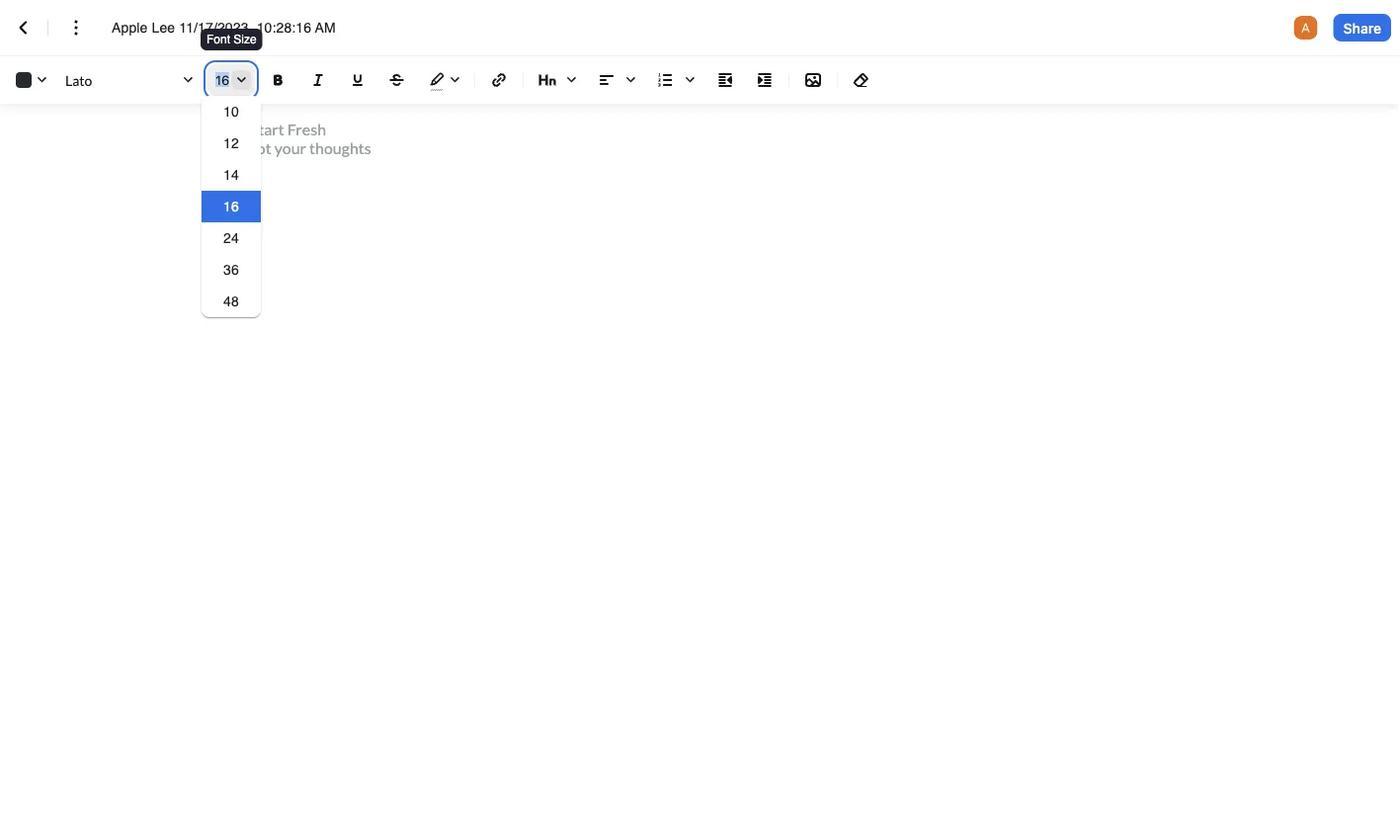 Task type: describe. For each thing, give the bounding box(es) containing it.
insert image image
[[802, 68, 825, 92]]

16
[[223, 199, 239, 214]]

link image
[[487, 68, 511, 92]]

bold image
[[267, 68, 291, 92]]

increase indent image
[[753, 68, 777, 92]]

12 option
[[202, 128, 261, 159]]

share button
[[1334, 14, 1392, 42]]

48
[[223, 294, 239, 309]]

lato
[[65, 72, 92, 88]]

10
[[223, 104, 239, 120]]

size
[[234, 33, 257, 46]]

strikethrough image
[[386, 68, 409, 92]]

all notes image
[[12, 16, 36, 40]]

16 option
[[202, 191, 261, 222]]

10 option
[[202, 96, 261, 128]]

font
[[207, 33, 230, 46]]

underline image
[[346, 68, 370, 92]]



Task type: locate. For each thing, give the bounding box(es) containing it.
clear style image
[[850, 68, 874, 92]]

12
[[223, 135, 239, 151]]

list box
[[202, 96, 261, 317]]

more image
[[64, 16, 88, 40]]

36 option
[[202, 254, 261, 286]]

None text field
[[112, 18, 360, 38], [215, 66, 249, 93], [112, 18, 360, 38], [215, 66, 249, 93]]

list box containing 10
[[202, 96, 261, 317]]

italic image
[[306, 68, 330, 92]]

14 option
[[202, 159, 261, 191]]

36
[[223, 262, 239, 278]]

apple lee image
[[1295, 16, 1318, 40]]

decrease indent image
[[714, 68, 737, 92]]

lato button
[[61, 66, 200, 94]]

24 option
[[202, 222, 261, 254]]

48 option
[[202, 286, 261, 317]]

14
[[223, 167, 239, 183]]

close image
[[229, 68, 253, 92]]

font size tooltip
[[199, 27, 265, 64]]

font size
[[207, 33, 257, 46]]

share
[[1344, 20, 1382, 36]]

24
[[223, 230, 239, 246]]



Task type: vqa. For each thing, say whether or not it's contained in the screenshot.
clear style icon
yes



